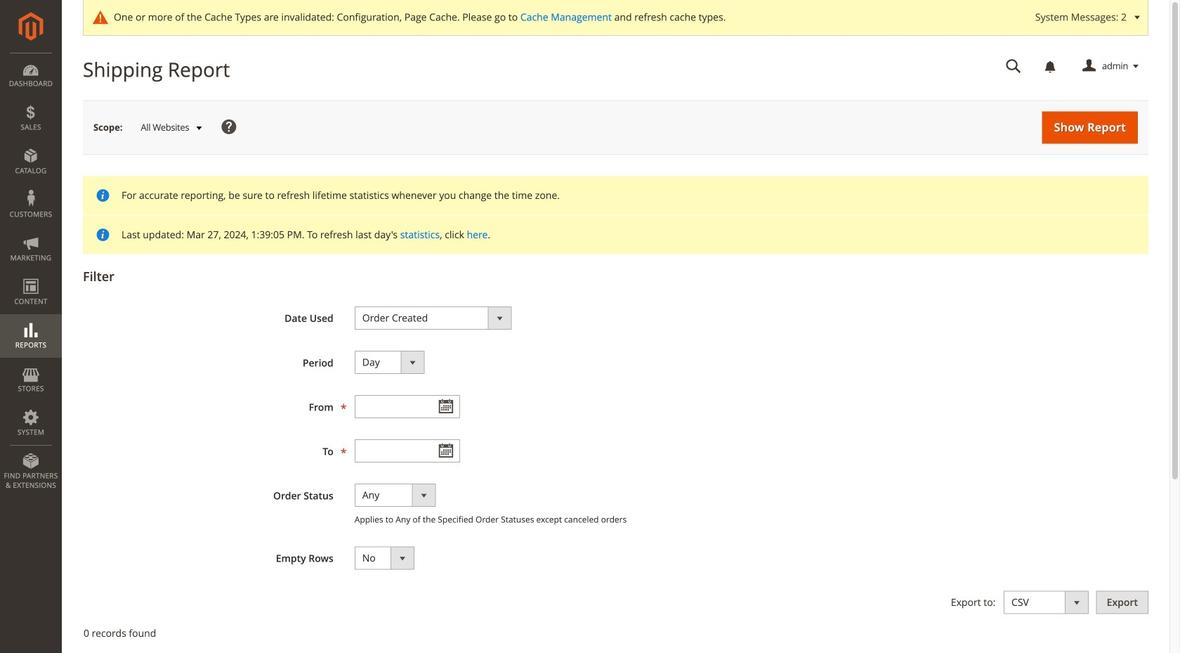 Task type: describe. For each thing, give the bounding box(es) containing it.
magento admin panel image
[[19, 12, 43, 41]]



Task type: locate. For each thing, give the bounding box(es) containing it.
menu bar
[[0, 53, 62, 497]]

None text field
[[997, 54, 1032, 79], [355, 395, 460, 418], [355, 439, 460, 463], [997, 54, 1032, 79], [355, 395, 460, 418], [355, 439, 460, 463]]



